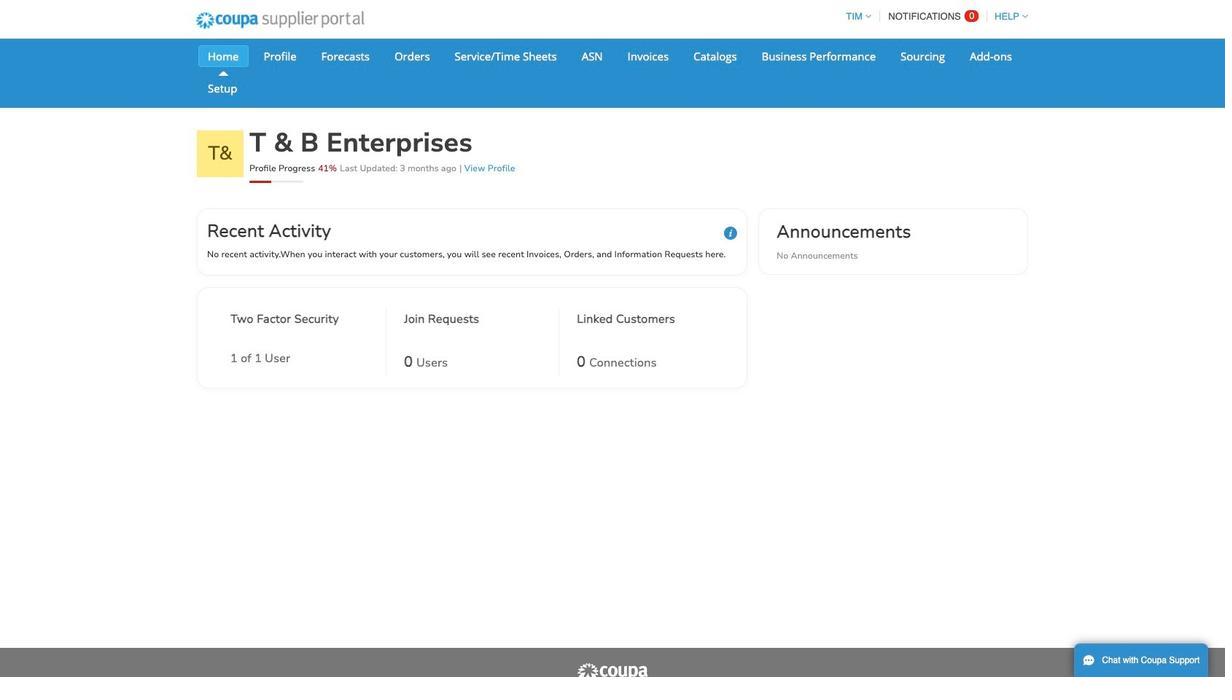Task type: describe. For each thing, give the bounding box(es) containing it.
0 horizontal spatial coupa supplier portal image
[[186, 2, 374, 39]]

t& image
[[197, 131, 244, 177]]

1 horizontal spatial coupa supplier portal image
[[576, 663, 649, 678]]



Task type: vqa. For each thing, say whether or not it's contained in the screenshot.
coupa supplier portal IMAGE
yes



Task type: locate. For each thing, give the bounding box(es) containing it.
navigation
[[840, 2, 1029, 31]]

additional information image
[[725, 227, 738, 240]]

0 vertical spatial coupa supplier portal image
[[186, 2, 374, 39]]

1 vertical spatial coupa supplier portal image
[[576, 663, 649, 678]]

coupa supplier portal image
[[186, 2, 374, 39], [576, 663, 649, 678]]



